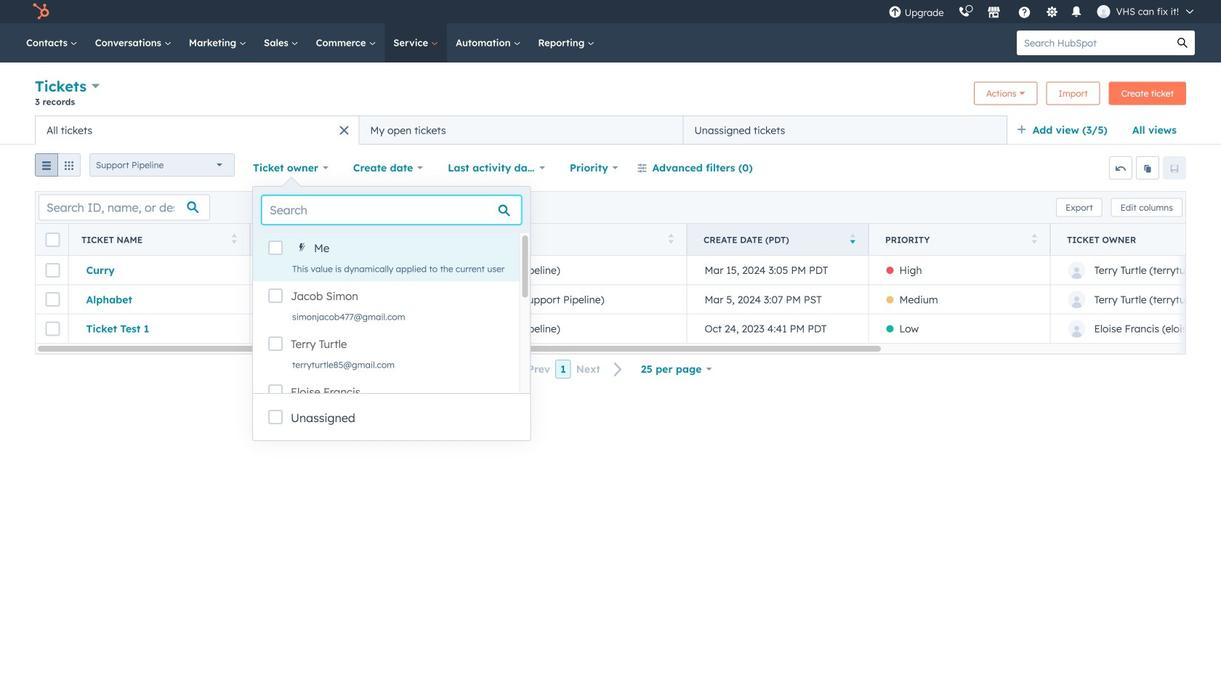 Task type: describe. For each thing, give the bounding box(es) containing it.
marketplaces image
[[988, 7, 1001, 20]]

4 press to sort. image from the left
[[1032, 234, 1038, 244]]

2 press to sort. element from the left
[[413, 234, 419, 246]]

3 press to sort. image from the left
[[669, 234, 674, 244]]

descending sort. press to sort ascending. image
[[850, 234, 856, 244]]

1 press to sort. image from the left
[[232, 234, 237, 244]]

Search HubSpot search field
[[1017, 31, 1171, 55]]

4 press to sort. element from the left
[[1032, 234, 1038, 246]]

descending sort. press to sort ascending. element
[[850, 234, 856, 246]]



Task type: locate. For each thing, give the bounding box(es) containing it.
banner
[[35, 76, 1187, 116]]

menu
[[882, 0, 1204, 23]]

list box
[[253, 233, 530, 425]]

2 press to sort. image from the left
[[413, 234, 419, 244]]

3 press to sort. element from the left
[[669, 234, 674, 246]]

pagination navigation
[[500, 360, 632, 379]]

terry turtle image
[[1098, 5, 1111, 18]]

Search search field
[[262, 196, 522, 225]]

press to sort. element
[[232, 234, 237, 246], [413, 234, 419, 246], [669, 234, 674, 246], [1032, 234, 1038, 246]]

Search ID, name, or description search field
[[39, 194, 210, 221]]

press to sort. image
[[232, 234, 237, 244], [413, 234, 419, 244], [669, 234, 674, 244], [1032, 234, 1038, 244]]

1 press to sort. element from the left
[[232, 234, 237, 246]]

group
[[35, 153, 81, 182]]



Task type: vqa. For each thing, say whether or not it's contained in the screenshot.
2nd Press to sort. icon from the left
yes



